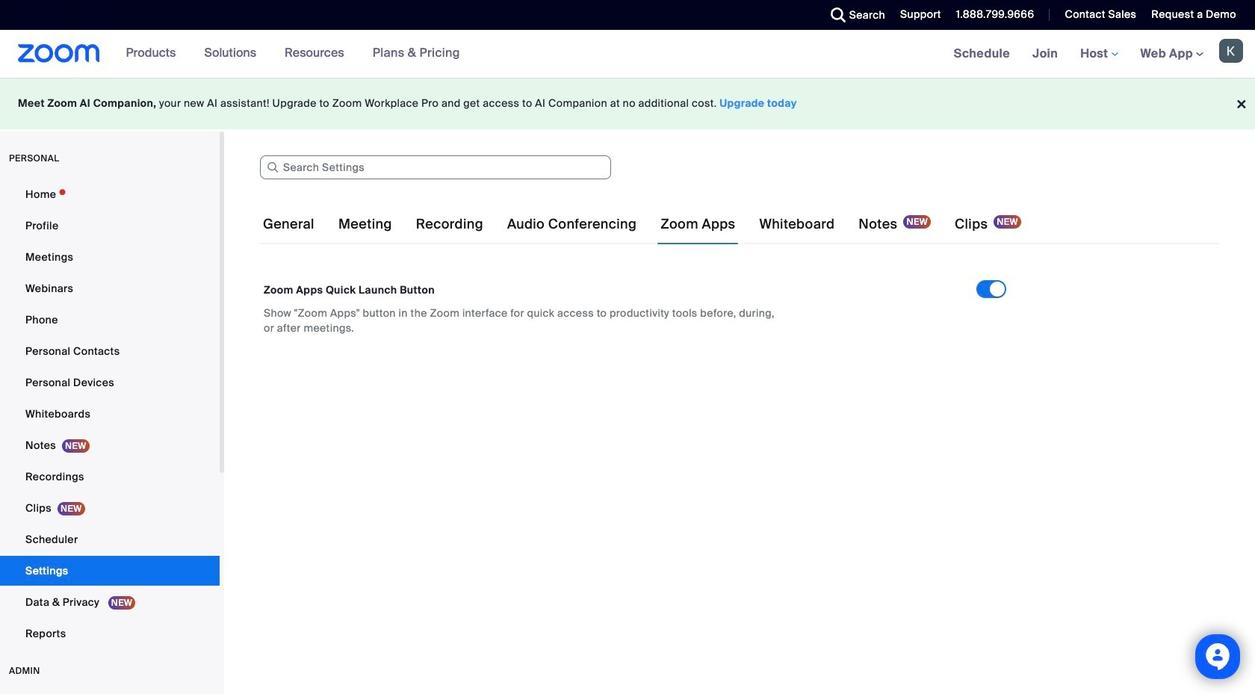 Task type: locate. For each thing, give the bounding box(es) containing it.
product information navigation
[[115, 30, 471, 78]]

footer
[[0, 78, 1255, 129]]

zoom logo image
[[18, 44, 100, 63]]

tabs of my account settings page tab list
[[260, 203, 1024, 245]]

banner
[[0, 30, 1255, 78]]

meetings navigation
[[943, 30, 1255, 78]]



Task type: vqa. For each thing, say whether or not it's contained in the screenshot.
Profile picture
yes



Task type: describe. For each thing, give the bounding box(es) containing it.
profile picture image
[[1219, 39, 1243, 63]]

personal menu menu
[[0, 179, 220, 650]]

Search Settings text field
[[260, 155, 611, 179]]



